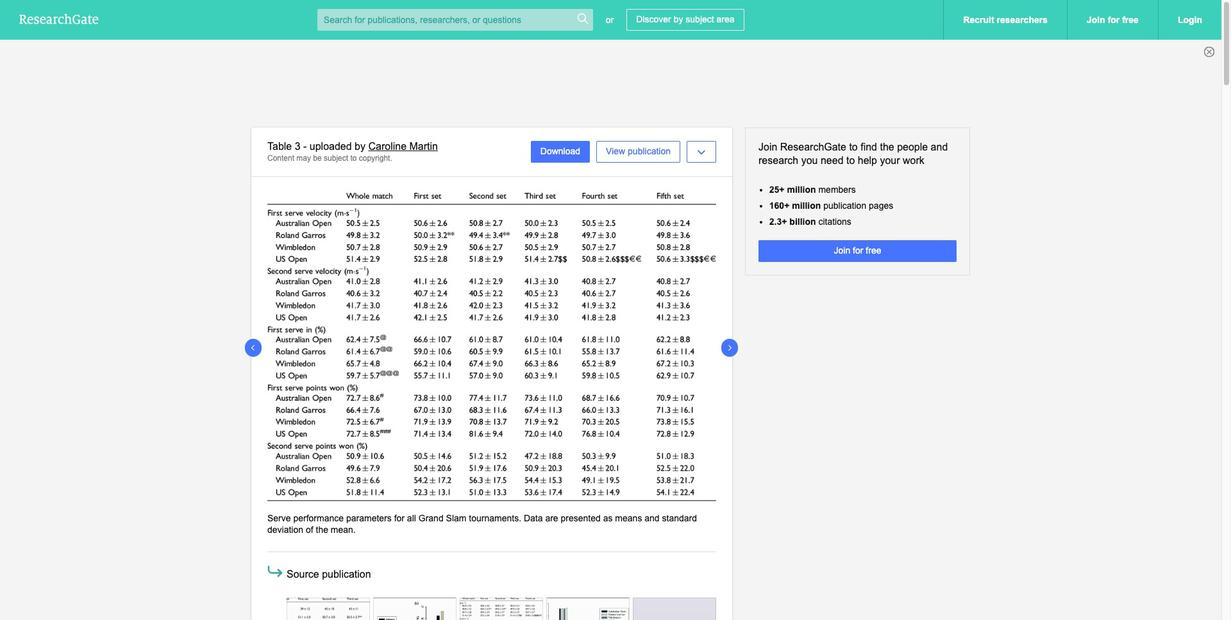 Task type: locate. For each thing, give the bounding box(es) containing it.
1 horizontal spatial by
[[674, 14, 683, 24]]

content
[[267, 154, 294, 163]]

0 horizontal spatial subject
[[324, 154, 348, 163]]

the inside join researchgate to find the people and research you need to help your work
[[880, 142, 894, 153]]

2 horizontal spatial join
[[1087, 15, 1105, 25]]

to left find
[[849, 142, 858, 153]]

1 vertical spatial the
[[316, 525, 328, 535]]

tournaments.
[[469, 514, 521, 524]]

copyright.
[[359, 154, 392, 163]]

0 vertical spatial free
[[1122, 15, 1139, 25]]

0 vertical spatial join for free
[[1087, 15, 1139, 25]]

join
[[1087, 15, 1105, 25], [759, 142, 777, 153], [834, 246, 850, 256]]

free
[[1122, 15, 1139, 25], [866, 246, 881, 256]]

1 vertical spatial and
[[645, 514, 660, 524]]

caroline
[[368, 141, 407, 152]]

1 vertical spatial publication
[[824, 201, 866, 211]]

0 vertical spatial join for free link
[[1067, 0, 1158, 40]]

discover by subject area
[[636, 14, 735, 24]]

1 horizontal spatial free
[[1122, 15, 1139, 25]]

subject down the uploaded
[[324, 154, 348, 163]]

join for free
[[1087, 15, 1139, 25], [834, 246, 881, 256]]

performance
[[293, 514, 344, 524]]

by up copyright.
[[355, 141, 366, 152]]

free left login link
[[1122, 15, 1139, 25]]

discover
[[636, 14, 671, 24]]

researchgate logo image
[[19, 13, 99, 24]]

1 vertical spatial join for free
[[834, 246, 881, 256]]

0 horizontal spatial join
[[759, 142, 777, 153]]

25+
[[769, 184, 785, 195]]

find
[[861, 142, 877, 153]]

to
[[849, 142, 858, 153], [350, 154, 357, 163], [846, 155, 855, 166]]

parameters
[[346, 514, 392, 524]]

0 horizontal spatial publication
[[322, 570, 371, 580]]

2 vertical spatial publication
[[322, 570, 371, 580]]

by
[[674, 14, 683, 24], [355, 141, 366, 152]]

2.3+
[[769, 217, 787, 227]]

publication
[[628, 146, 671, 157], [824, 201, 866, 211], [322, 570, 371, 580]]

serve performance parameters for all grand slam tournaments. data are presented as means and standard deviation of the mean.
[[267, 514, 697, 535]]

1 vertical spatial free
[[866, 246, 881, 256]]

main content
[[0, 128, 1222, 621]]

join for free link
[[1067, 0, 1158, 40], [759, 241, 957, 262]]

recruit
[[963, 15, 994, 25]]

main content containing table 3
[[0, 128, 1222, 621]]

0 horizontal spatial free
[[866, 246, 881, 256]]

160+
[[769, 201, 790, 211]]

million right "25+"
[[787, 184, 816, 195]]

publication right view
[[628, 146, 671, 157]]

-
[[303, 141, 307, 152]]

means
[[615, 514, 642, 524]]

0 vertical spatial publication
[[628, 146, 671, 157]]

publication down the members
[[824, 201, 866, 211]]

caroline martin link
[[368, 141, 438, 152]]

source publication
[[287, 570, 371, 580]]

publication right the source
[[322, 570, 371, 580]]

for
[[1108, 15, 1120, 25], [853, 246, 863, 256], [394, 514, 405, 524]]

0 horizontal spatial for
[[394, 514, 405, 524]]

subject left area
[[686, 14, 714, 24]]

1 horizontal spatial join for free
[[1087, 15, 1139, 25]]

slam
[[446, 514, 467, 524]]

1 horizontal spatial the
[[880, 142, 894, 153]]

login
[[1178, 15, 1202, 25]]

the up your
[[880, 142, 894, 153]]

1 vertical spatial by
[[355, 141, 366, 152]]

0 vertical spatial and
[[931, 142, 948, 153]]

join inside join researchgate to find the people and research you need to help your work
[[759, 142, 777, 153]]

1 horizontal spatial join
[[834, 246, 850, 256]]

0 vertical spatial million
[[787, 184, 816, 195]]

size s image
[[576, 12, 589, 25]]

subject
[[686, 14, 714, 24], [324, 154, 348, 163]]

0 horizontal spatial the
[[316, 525, 328, 535]]

researchers
[[997, 15, 1048, 25]]

2 vertical spatial for
[[394, 514, 405, 524]]

and
[[931, 142, 948, 153], [645, 514, 660, 524]]

to inside table 3 - uploaded by caroline martin content may be subject to copyright.
[[350, 154, 357, 163]]

1 horizontal spatial publication
[[628, 146, 671, 157]]

view publication link
[[596, 141, 680, 163]]

0 vertical spatial for
[[1108, 15, 1120, 25]]

1 horizontal spatial subject
[[686, 14, 714, 24]]

0 horizontal spatial by
[[355, 141, 366, 152]]

you
[[801, 155, 818, 166]]

1 horizontal spatial join for free link
[[1067, 0, 1158, 40]]

mean.
[[331, 525, 356, 535]]

1 horizontal spatial for
[[853, 246, 863, 256]]

download
[[540, 146, 580, 157]]

your
[[880, 155, 900, 166]]

free down pages
[[866, 246, 881, 256]]

the
[[880, 142, 894, 153], [316, 525, 328, 535]]

1 vertical spatial join
[[759, 142, 777, 153]]

by inside table 3 - uploaded by caroline martin content may be subject to copyright.
[[355, 141, 366, 152]]

by right discover
[[674, 14, 683, 24]]

help
[[858, 155, 877, 166]]

pages
[[869, 201, 893, 211]]

citations
[[819, 217, 851, 227]]

and right means
[[645, 514, 660, 524]]

serve performance parameters for all grand slam tournaments. data are presented as means and standard deviation of the mean. image
[[267, 193, 716, 503]]

the down performance
[[316, 525, 328, 535]]

1 horizontal spatial and
[[931, 142, 948, 153]]

grand
[[419, 514, 444, 524]]

0 horizontal spatial join for free link
[[759, 241, 957, 262]]

and right the people
[[931, 142, 948, 153]]

million up billion
[[792, 201, 821, 211]]

Search for publications, researchers, or questions field
[[317, 9, 593, 31]]

2 horizontal spatial publication
[[824, 201, 866, 211]]

0 horizontal spatial join for free
[[834, 246, 881, 256]]

0 horizontal spatial and
[[645, 514, 660, 524]]

members
[[819, 184, 856, 195]]

to left copyright.
[[350, 154, 357, 163]]

source
[[287, 570, 319, 580]]

login link
[[1158, 0, 1222, 40]]

million
[[787, 184, 816, 195], [792, 201, 821, 211]]

2 vertical spatial join
[[834, 246, 850, 256]]

1 vertical spatial join for free link
[[759, 241, 957, 262]]

1 vertical spatial subject
[[324, 154, 348, 163]]

3
[[295, 141, 300, 152]]

0 vertical spatial the
[[880, 142, 894, 153]]

uploaded
[[310, 141, 352, 152]]

billion
[[790, 217, 816, 227]]



Task type: vqa. For each thing, say whether or not it's contained in the screenshot.


Task type: describe. For each thing, give the bounding box(es) containing it.
standard
[[662, 514, 697, 524]]

view publication
[[606, 146, 671, 157]]

and inside serve performance parameters for all grand slam tournaments. data are presented as means and standard deviation of the mean.
[[645, 514, 660, 524]]

presented
[[561, 514, 601, 524]]

download link
[[531, 141, 590, 163]]

area
[[717, 14, 735, 24]]

0 vertical spatial join
[[1087, 15, 1105, 25]]

and inside join researchgate to find the people and research you need to help your work
[[931, 142, 948, 153]]

publication for view publication
[[628, 146, 671, 157]]

researchgate
[[780, 142, 846, 153]]

may
[[296, 154, 311, 163]]

for inside serve performance parameters for all grand slam tournaments. data are presented as means and standard deviation of the mean.
[[394, 514, 405, 524]]

be
[[313, 154, 322, 163]]

join researchgate to find the people and research you need to help your work
[[759, 142, 948, 166]]

join for free inside main content
[[834, 246, 881, 256]]

the inside serve performance parameters for all grand slam tournaments. data are presented as means and standard deviation of the mean.
[[316, 525, 328, 535]]

0 vertical spatial by
[[674, 14, 683, 24]]

data
[[524, 514, 543, 524]]

or
[[606, 15, 614, 25]]

recruit researchers link
[[944, 0, 1067, 40]]

25+ million members 160+ million publication pages 2.3+ billion citations
[[769, 184, 893, 227]]

research
[[759, 155, 799, 166]]

as
[[603, 514, 613, 524]]

1 vertical spatial for
[[853, 246, 863, 256]]

table
[[267, 141, 292, 152]]

1 vertical spatial million
[[792, 201, 821, 211]]

all
[[407, 514, 416, 524]]

people
[[897, 142, 928, 153]]

discover by subject area link
[[627, 9, 744, 31]]

of
[[306, 525, 313, 535]]

publication for source publication
[[322, 570, 371, 580]]

recruit researchers
[[963, 15, 1048, 25]]

subject inside table 3 - uploaded by caroline martin content may be subject to copyright.
[[324, 154, 348, 163]]

are
[[545, 514, 558, 524]]

2 horizontal spatial for
[[1108, 15, 1120, 25]]

publication inside 25+ million members 160+ million publication pages 2.3+ billion citations
[[824, 201, 866, 211]]

need
[[821, 155, 844, 166]]

view
[[606, 146, 625, 157]]

table 3 - uploaded by caroline martin content may be subject to copyright.
[[267, 141, 438, 163]]

0 vertical spatial subject
[[686, 14, 714, 24]]

size m image
[[265, 563, 285, 582]]

martin
[[409, 141, 438, 152]]

deviation
[[267, 525, 303, 535]]

to left help
[[846, 155, 855, 166]]

serve
[[267, 514, 291, 524]]

work
[[903, 155, 925, 166]]



